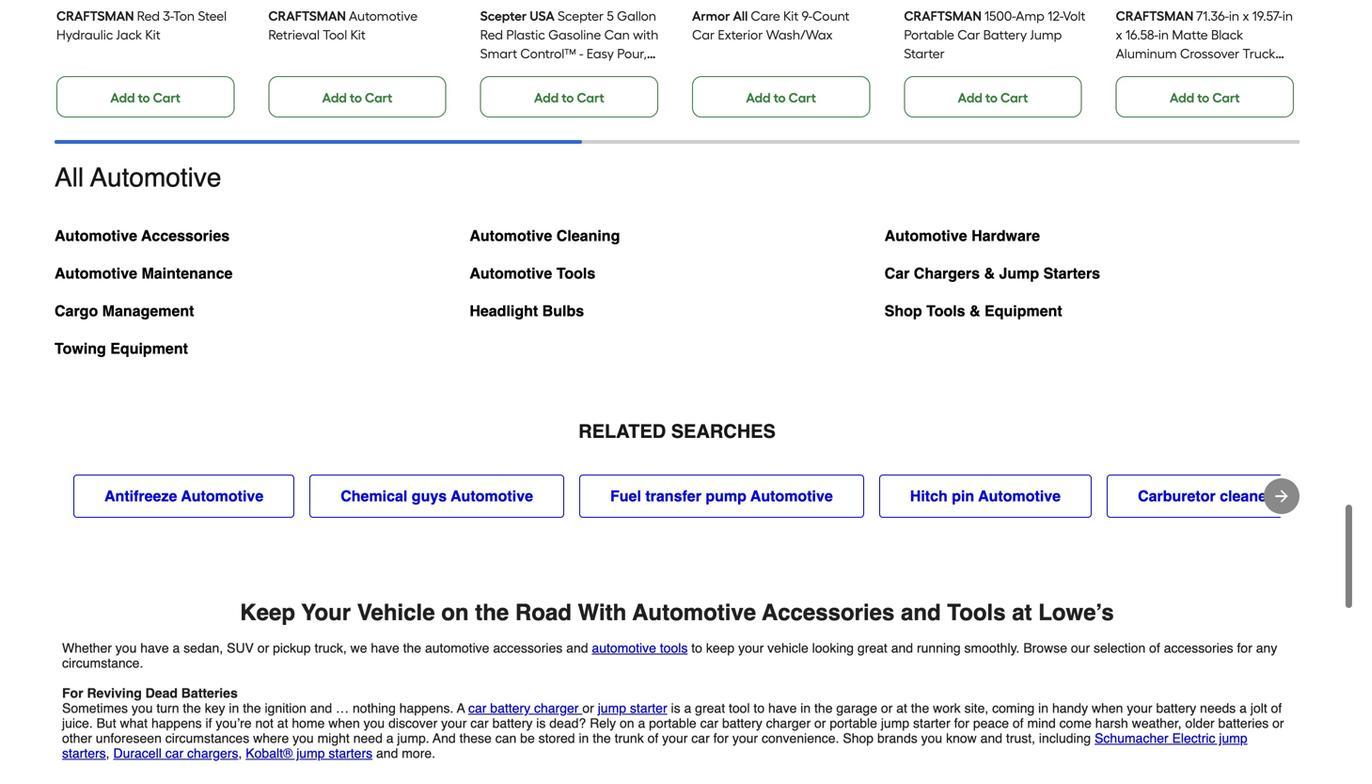 Task type: locate. For each thing, give the bounding box(es) containing it.
scepter up plastic
[[480, 8, 527, 24]]

cart for red 3-ton steel hydraulic jack kit
[[153, 90, 181, 106]]

5 add from the left
[[958, 90, 983, 106]]

craftsman
[[56, 8, 134, 24], [268, 8, 346, 24], [904, 8, 982, 24], [1116, 8, 1194, 24]]

shop tools & equipment
[[885, 302, 1062, 320]]

automotive up a at the bottom left of page
[[425, 641, 489, 656]]

add to cart down 1500-amp 12-volt portable car battery jump starter
[[958, 90, 1028, 106]]

1 portable from the left
[[649, 716, 697, 731]]

know
[[946, 731, 977, 746]]

0 horizontal spatial &
[[970, 302, 980, 320]]

0 horizontal spatial is
[[536, 716, 546, 731]]

, left kobalt®
[[238, 746, 242, 761]]

craftsman up 16.58-
[[1116, 8, 1194, 24]]

0 vertical spatial great
[[858, 641, 888, 656]]

cargo management link
[[55, 298, 194, 336]]

have up dead
[[140, 641, 169, 656]]

jump inside 1500-amp 12-volt portable car battery jump starter
[[1030, 27, 1062, 43]]

plastic
[[506, 27, 545, 43]]

add to cart link for scepter
[[480, 76, 658, 118]]

1 horizontal spatial charger
[[766, 716, 811, 731]]

1 starters from the left
[[62, 746, 106, 761]]

accessories down road on the left of the page
[[493, 641, 563, 656]]

add to cart down wash/wax
[[746, 90, 816, 106]]

1 vertical spatial jump
[[999, 265, 1039, 282]]

have
[[140, 641, 169, 656], [371, 641, 399, 656], [768, 701, 797, 716]]

0 horizontal spatial ,
[[106, 746, 110, 761]]

3 craftsman from the left
[[904, 8, 982, 24]]

add to cart link down wash/wax
[[692, 76, 870, 118]]

2 scepter from the left
[[558, 8, 604, 24]]

add for 1500-
[[958, 90, 983, 106]]

portable left brands
[[830, 716, 877, 731]]

to
[[138, 90, 150, 106], [350, 90, 362, 106], [562, 90, 574, 106], [774, 90, 786, 106], [985, 90, 998, 106], [1197, 90, 1210, 106], [691, 641, 702, 656], [754, 701, 765, 716]]

in inside the for reviving dead batteries sometimes you turn the key in the ignition and … nothing happens. a car battery charger or jump starter
[[229, 701, 239, 716]]

0 horizontal spatial kit
[[145, 27, 160, 43]]

1 vertical spatial tool
[[1116, 64, 1140, 80]]

the left if
[[183, 701, 201, 716]]

and down the with
[[566, 641, 588, 656]]

4 add to cart from the left
[[746, 90, 816, 106]]

portable
[[649, 716, 697, 731], [830, 716, 877, 731]]

cargo
[[55, 302, 98, 320]]

5
[[607, 8, 614, 24]]

car battery charger link
[[468, 701, 582, 716]]

car
[[692, 27, 715, 43], [958, 27, 980, 43], [885, 265, 910, 282]]

5 list item from the left
[[904, 0, 1086, 118]]

for inside to keep your vehicle looking great and running smoothly. browse our selection of accessories for any circumstance.
[[1237, 641, 1252, 656]]

key
[[205, 701, 225, 716]]

add to cart down the "crossover"
[[1170, 90, 1240, 106]]

1 horizontal spatial tool
[[1116, 64, 1140, 80]]

0 horizontal spatial automotive
[[425, 641, 489, 656]]

management
[[102, 302, 194, 320]]

to down jack
[[138, 90, 150, 106]]

cart for 1500-amp 12-volt portable car battery jump starter
[[1001, 90, 1028, 106]]

4 cart from the left
[[789, 90, 816, 106]]

scepter for 5
[[558, 8, 604, 24]]

add for scepter
[[534, 90, 559, 106]]

add to cart for care
[[746, 90, 816, 106]]

on right vehicle
[[441, 600, 469, 626]]

jump
[[1030, 27, 1062, 43], [999, 265, 1039, 282]]

0 vertical spatial tools
[[557, 265, 596, 282]]

3 cart from the left
[[577, 90, 604, 106]]

2 horizontal spatial at
[[1012, 600, 1032, 626]]

4 add from the left
[[746, 90, 771, 106]]

automotive retrieval tool kit
[[268, 8, 418, 43]]

for left peace
[[954, 716, 970, 731]]

0 horizontal spatial tool
[[323, 27, 347, 43]]

x left 16.58-
[[1116, 27, 1122, 43]]

1 vertical spatial red
[[480, 27, 503, 43]]

lowe's
[[1038, 600, 1114, 626]]

0 horizontal spatial equipment
[[110, 340, 188, 357]]

to right tools
[[691, 641, 702, 656]]

list item containing scepter usa
[[480, 0, 662, 118]]

4 craftsman from the left
[[1116, 8, 1194, 24]]

car inside 1500-amp 12-volt portable car battery jump starter
[[958, 27, 980, 43]]

2 add from the left
[[322, 90, 347, 106]]

you left turn
[[132, 701, 153, 716]]

0 vertical spatial accessories
[[141, 227, 230, 245]]

automotive maintenance
[[55, 265, 233, 282]]

volt
[[1063, 8, 1086, 24]]

accessories inside to keep your vehicle looking great and running smoothly. browse our selection of accessories for any circumstance.
[[1164, 641, 1233, 656]]

tool left box
[[1116, 64, 1140, 80]]

and inside the for reviving dead batteries sometimes you turn the key in the ignition and … nothing happens. a car battery charger or jump starter
[[310, 701, 332, 716]]

a
[[173, 641, 180, 656], [684, 701, 691, 716], [1240, 701, 1247, 716], [638, 716, 645, 731], [386, 731, 394, 746]]

add to cart link down the "crossover"
[[1116, 76, 1294, 118]]

5 cart from the left
[[1001, 90, 1028, 106]]

71.36-
[[1196, 8, 1229, 24]]

but
[[96, 716, 116, 731]]

to inside is a great tool to have in the garage or at the work site, coming in handy when your battery needs a jolt of juice. but what happens if you're not at home when you discover your car battery is dead? rely on a portable car battery charger or portable jump starter for peace of mind come harsh weather, older batteries or other unforeseen circumstances where you might need a jump. and these can be stored in the trunk of your car for your convenience. shop brands you know and trust, including
[[754, 701, 765, 716]]

equipment inside 'link'
[[110, 340, 188, 357]]

of inside to keep your vehicle looking great and running smoothly. browse our selection of accessories for any circumstance.
[[1149, 641, 1160, 656]]

71.36-in x 19.57-in x 16.58-in matte black aluminum crossover truck tool box
[[1116, 8, 1293, 80]]

trust,
[[1006, 731, 1035, 746]]

1 list item from the left
[[56, 0, 238, 118]]

arrow right image
[[1272, 487, 1291, 506]]

2 portable from the left
[[830, 716, 877, 731]]

in right 71.36-
[[1283, 8, 1293, 24]]

charger up stored
[[534, 701, 579, 716]]

0 horizontal spatial portable
[[649, 716, 697, 731]]

add to cart link
[[56, 76, 234, 118], [268, 76, 446, 118], [480, 76, 658, 118], [692, 76, 870, 118], [904, 76, 1082, 118], [1116, 76, 1294, 118]]

add to cart link down -
[[480, 76, 658, 118]]

hydraulic
[[56, 27, 113, 43]]

car left 'chargers'
[[885, 265, 910, 282]]

battery up electric
[[1156, 701, 1196, 716]]

or left jump starter link
[[582, 701, 594, 716]]

2 vertical spatial tools
[[947, 600, 1006, 626]]

1 horizontal spatial &
[[984, 265, 995, 282]]

1 horizontal spatial great
[[858, 641, 888, 656]]

0 horizontal spatial all
[[55, 163, 84, 193]]

add to cart down jack
[[110, 90, 181, 106]]

1 horizontal spatial ,
[[238, 746, 242, 761]]

0 vertical spatial on
[[441, 600, 469, 626]]

0 horizontal spatial great
[[695, 701, 725, 716]]

scepter 5 gallon red plastic gasoline can with smart control™ - easy pour, fast flow, epa compliant
[[480, 8, 659, 80]]

to down epa at the left top
[[562, 90, 574, 106]]

for
[[62, 686, 83, 701]]

is up 'schumacher electric jump starters'
[[671, 701, 680, 716]]

1 add from the left
[[110, 90, 135, 106]]

accessories for automotive
[[493, 641, 563, 656]]

6 add to cart link from the left
[[1116, 76, 1294, 118]]

starters inside 'schumacher electric jump starters'
[[62, 746, 106, 761]]

great right 'looking' on the bottom right of page
[[858, 641, 888, 656]]

2 craftsman from the left
[[268, 8, 346, 24]]

and inside to keep your vehicle looking great and running smoothly. browse our selection of accessories for any circumstance.
[[891, 641, 913, 656]]

1 vertical spatial great
[[695, 701, 725, 716]]

craftsman for 71.36-in x 19.57-in x 16.58-in matte black aluminum crossover truck tool box
[[1116, 8, 1194, 24]]

sedan,
[[184, 641, 223, 656]]

at up browse on the bottom right of page
[[1012, 600, 1032, 626]]

19.57-
[[1252, 8, 1283, 24]]

jump
[[598, 701, 626, 716], [881, 716, 910, 731], [1219, 731, 1248, 746], [296, 746, 325, 761]]

1 vertical spatial &
[[970, 302, 980, 320]]

accessories up the maintenance
[[141, 227, 230, 245]]

0 horizontal spatial on
[[441, 600, 469, 626]]

all
[[733, 8, 748, 24], [55, 163, 84, 193]]

1 accessories from the left
[[493, 641, 563, 656]]

2 automotive from the left
[[592, 641, 656, 656]]

add to cart for red
[[110, 90, 181, 106]]

starter up trunk on the bottom of the page
[[630, 701, 667, 716]]

jump right garage
[[881, 716, 910, 731]]

4 list item from the left
[[692, 0, 874, 118]]

add to cart link down jack
[[56, 76, 234, 118]]

keep your vehicle on the road with automotive accessories and tools at lowe's
[[240, 600, 1114, 626]]

the
[[475, 600, 509, 626], [403, 641, 421, 656], [183, 701, 201, 716], [243, 701, 261, 716], [814, 701, 833, 716], [911, 701, 929, 716], [593, 731, 611, 746]]

& down car chargers & jump starters link
[[970, 302, 980, 320]]

3 add to cart from the left
[[534, 90, 604, 106]]

your right keep
[[738, 641, 764, 656]]

tools
[[557, 265, 596, 282], [926, 302, 965, 320], [947, 600, 1006, 626]]

1 horizontal spatial equipment
[[985, 302, 1062, 320]]

cart down automotive retrieval tool kit in the top left of the page
[[365, 90, 392, 106]]

1 horizontal spatial starters
[[329, 746, 373, 761]]

1 horizontal spatial on
[[620, 716, 634, 731]]

dead
[[145, 686, 178, 701]]

1 craftsman from the left
[[56, 8, 134, 24]]

and left … on the left bottom of page
[[310, 701, 332, 716]]

0 horizontal spatial scepter
[[480, 8, 527, 24]]

0 horizontal spatial car
[[692, 27, 715, 43]]

add down automotive retrieval tool kit in the top left of the page
[[322, 90, 347, 106]]

add to cart link down 1500-amp 12-volt portable car battery jump starter
[[904, 76, 1082, 118]]

0 vertical spatial all
[[733, 8, 748, 24]]

1 horizontal spatial when
[[1092, 701, 1123, 716]]

starters down juice.
[[62, 746, 106, 761]]

reviving
[[87, 686, 142, 701]]

truck
[[1243, 46, 1276, 62]]

3 add to cart link from the left
[[480, 76, 658, 118]]

automotive tools
[[470, 265, 596, 282]]

0 vertical spatial &
[[984, 265, 995, 282]]

1 vertical spatial x
[[1116, 27, 1122, 43]]

4 add to cart link from the left
[[692, 76, 870, 118]]

1 horizontal spatial automotive
[[592, 641, 656, 656]]

smoothly.
[[964, 641, 1020, 656]]

your down tool
[[732, 731, 758, 746]]

ton
[[173, 8, 195, 24]]

all up the automotive accessories
[[55, 163, 84, 193]]

jump down hardware
[[999, 265, 1039, 282]]

red inside scepter 5 gallon red plastic gasoline can with smart control™ - easy pour, fast flow, epa compliant
[[480, 27, 503, 43]]

cart for automotive retrieval tool kit
[[365, 90, 392, 106]]

1 horizontal spatial accessories
[[1164, 641, 1233, 656]]

0 horizontal spatial red
[[137, 8, 160, 24]]

, left duracell
[[106, 746, 110, 761]]

0 vertical spatial jump
[[1030, 27, 1062, 43]]

cleaner
[[1220, 488, 1273, 505]]

1 horizontal spatial scepter
[[558, 8, 604, 24]]

great inside to keep your vehicle looking great and running smoothly. browse our selection of accessories for any circumstance.
[[858, 641, 888, 656]]

1 vertical spatial shop
[[843, 731, 874, 746]]

great left tool
[[695, 701, 725, 716]]

hardware
[[972, 227, 1040, 245]]

add to cart down epa at the left top
[[534, 90, 604, 106]]

1 scepter from the left
[[480, 8, 527, 24]]

,
[[106, 746, 110, 761], [238, 746, 242, 761]]

kit left the 9-
[[783, 8, 799, 24]]

0 vertical spatial tool
[[323, 27, 347, 43]]

you left know
[[921, 731, 942, 746]]

add down 1500-amp 12-volt portable car battery jump starter
[[958, 90, 983, 106]]

at right not
[[277, 716, 288, 731]]

tools down cleaning
[[557, 265, 596, 282]]

6 add to cart from the left
[[1170, 90, 1240, 106]]

chemical
[[341, 488, 408, 505]]

battery up can
[[490, 701, 530, 716]]

at up brands
[[896, 701, 907, 716]]

6 add from the left
[[1170, 90, 1194, 106]]

6 cart from the left
[[1212, 90, 1240, 106]]

add down epa at the left top
[[534, 90, 559, 106]]

automotive down the with
[[592, 641, 656, 656]]

to right tool
[[754, 701, 765, 716]]

1 cart from the left
[[153, 90, 181, 106]]

and inside is a great tool to have in the garage or at the work site, coming in handy when your battery needs a jolt of juice. but what happens if you're not at home when you discover your car battery is dead? rely on a portable car battery charger or portable jump starter for peace of mind come harsh weather, older batteries or other unforeseen circumstances where you might need a jump. and these can be stored in the trunk of your car for your convenience. shop brands you know and trust, including
[[981, 731, 1003, 746]]

craftsman up hydraulic
[[56, 8, 134, 24]]

tool
[[323, 27, 347, 43], [1116, 64, 1140, 80]]

1 horizontal spatial car
[[885, 265, 910, 282]]

0 vertical spatial red
[[137, 8, 160, 24]]

1 vertical spatial on
[[620, 716, 634, 731]]

1500-amp 12-volt portable car battery jump starter
[[904, 8, 1086, 62]]

to for care
[[774, 90, 786, 106]]

duracell car chargers link
[[113, 746, 238, 761]]

automotive
[[425, 641, 489, 656], [592, 641, 656, 656]]

list item containing armor all
[[692, 0, 874, 118]]

searches
[[671, 421, 776, 443]]

0 horizontal spatial shop
[[843, 731, 874, 746]]

2 accessories from the left
[[1164, 641, 1233, 656]]

3 add from the left
[[534, 90, 559, 106]]

jump inside the for reviving dead batteries sometimes you turn the key in the ignition and … nothing happens. a car battery charger or jump starter
[[598, 701, 626, 716]]

cart down the "crossover"
[[1212, 90, 1240, 106]]

battery right the these
[[492, 716, 533, 731]]

to down wash/wax
[[774, 90, 786, 106]]

on right rely
[[620, 716, 634, 731]]

1500-
[[985, 8, 1016, 24]]

1 add to cart link from the left
[[56, 76, 234, 118]]

5 add to cart from the left
[[958, 90, 1028, 106]]

have inside is a great tool to have in the garage or at the work site, coming in handy when your battery needs a jolt of juice. but what happens if you're not at home when you discover your car battery is dead? rely on a portable car battery charger or portable jump starter for peace of mind come harsh weather, older batteries or other unforeseen circumstances where you might need a jump. and these can be stored in the trunk of your car for your convenience. shop brands you know and trust, including
[[768, 701, 797, 716]]

have up "convenience."
[[768, 701, 797, 716]]

scepter for usa
[[480, 8, 527, 24]]

0 horizontal spatial at
[[277, 716, 288, 731]]

add down 'exterior' on the right
[[746, 90, 771, 106]]

you right whether
[[115, 641, 137, 656]]

2 horizontal spatial kit
[[783, 8, 799, 24]]

in up aluminum at the right of page
[[1158, 27, 1169, 43]]

your inside to keep your vehicle looking great and running smoothly. browse our selection of accessories for any circumstance.
[[738, 641, 764, 656]]

tools down 'chargers'
[[926, 302, 965, 320]]

2 cart from the left
[[365, 90, 392, 106]]

craftsman up portable
[[904, 8, 982, 24]]

add for 71.36-
[[1170, 90, 1194, 106]]

steel
[[198, 8, 227, 24]]

& up shop tools & equipment
[[984, 265, 995, 282]]

1 vertical spatial tools
[[926, 302, 965, 320]]

wash/wax
[[766, 27, 833, 43]]

the left ignition
[[243, 701, 261, 716]]

1 horizontal spatial starter
[[913, 716, 950, 731]]

& inside car chargers & jump starters link
[[984, 265, 995, 282]]

1 horizontal spatial shop
[[885, 302, 922, 320]]

jump up trunk on the bottom of the page
[[598, 701, 626, 716]]

0 horizontal spatial starter
[[630, 701, 667, 716]]

equipment down car chargers & jump starters link
[[985, 302, 1062, 320]]

red up smart
[[480, 27, 503, 43]]

mind
[[1027, 716, 1056, 731]]

towing
[[55, 340, 106, 357]]

shop down 'chargers'
[[885, 302, 922, 320]]

and left running
[[891, 641, 913, 656]]

0 horizontal spatial accessories
[[493, 641, 563, 656]]

kit right jack
[[145, 27, 160, 43]]

of right trunk on the bottom of the page
[[648, 731, 659, 746]]

ignition
[[265, 701, 306, 716]]

discover
[[388, 716, 438, 731]]

3 list item from the left
[[480, 0, 662, 118]]

gasoline
[[548, 27, 601, 43]]

cart down wash/wax
[[789, 90, 816, 106]]

of left the 'mind'
[[1013, 716, 1024, 731]]

list item
[[56, 0, 238, 118], [268, 0, 450, 118], [480, 0, 662, 118], [692, 0, 874, 118], [904, 0, 1086, 118], [1116, 0, 1298, 118]]

2 horizontal spatial have
[[768, 701, 797, 716]]

add to cart link for 1500-
[[904, 76, 1082, 118]]

at
[[1012, 600, 1032, 626], [896, 701, 907, 716], [277, 716, 288, 731]]

automotive accessories
[[55, 227, 230, 245]]

for
[[1237, 641, 1252, 656], [954, 716, 970, 731], [713, 731, 729, 746]]

1 horizontal spatial portable
[[830, 716, 877, 731]]

antifreeze automotive
[[104, 488, 264, 505]]

starter
[[904, 46, 945, 62]]

automotive cleaning link
[[470, 223, 620, 261]]

2 add to cart from the left
[[322, 90, 392, 106]]

0 horizontal spatial charger
[[534, 701, 579, 716]]

scepter
[[480, 8, 527, 24], [558, 8, 604, 24]]

box
[[1143, 64, 1165, 80]]

accessories up needs
[[1164, 641, 1233, 656]]

with
[[578, 600, 627, 626]]

exterior
[[718, 27, 763, 43]]

portable right trunk on the bottom of the page
[[649, 716, 697, 731]]

1 horizontal spatial red
[[480, 27, 503, 43]]

shop down garage
[[843, 731, 874, 746]]

tools for automotive
[[557, 265, 596, 282]]

2 horizontal spatial car
[[958, 27, 980, 43]]

& inside shop tools & equipment link
[[970, 302, 980, 320]]

add to cart link down automotive retrieval tool kit in the top left of the page
[[268, 76, 446, 118]]

1 horizontal spatial all
[[733, 8, 748, 24]]

craftsman for automotive retrieval tool kit
[[268, 8, 346, 24]]

you're
[[216, 716, 252, 731]]

5 add to cart link from the left
[[904, 76, 1082, 118]]

0 horizontal spatial starters
[[62, 746, 106, 761]]

2 add to cart link from the left
[[268, 76, 446, 118]]

scepter inside scepter 5 gallon red plastic gasoline can with smart control™ - easy pour, fast flow, epa compliant
[[558, 8, 604, 24]]

2 horizontal spatial for
[[1237, 641, 1252, 656]]

add to cart down automotive retrieval tool kit in the top left of the page
[[322, 90, 392, 106]]

1 vertical spatial equipment
[[110, 340, 188, 357]]

browse
[[1023, 641, 1067, 656]]

kobalt®
[[246, 746, 293, 761]]

for left any
[[1237, 641, 1252, 656]]

on inside is a great tool to have in the garage or at the work site, coming in handy when your battery needs a jolt of juice. but what happens if you're not at home when you discover your car battery is dead? rely on a portable car battery charger or portable jump starter for peace of mind come harsh weather, older batteries or other unforeseen circumstances where you might need a jump. and these can be stored in the trunk of your car for your convenience. shop brands you know and trust, including
[[620, 716, 634, 731]]

1 horizontal spatial x
[[1243, 8, 1249, 24]]

scepter up gasoline
[[558, 8, 604, 24]]

1 horizontal spatial kit
[[350, 27, 366, 43]]

1 , from the left
[[106, 746, 110, 761]]

kit right "retrieval"
[[350, 27, 366, 43]]

automotive accessories link
[[55, 223, 230, 261]]

1 vertical spatial accessories
[[762, 600, 895, 626]]

1 horizontal spatial have
[[371, 641, 399, 656]]

1 add to cart from the left
[[110, 90, 181, 106]]

automotive
[[349, 8, 418, 24], [90, 163, 221, 193], [55, 227, 137, 245], [470, 227, 552, 245], [885, 227, 967, 245], [55, 265, 137, 282], [470, 265, 552, 282], [181, 488, 264, 505], [451, 488, 533, 505], [750, 488, 833, 505], [978, 488, 1061, 505], [1276, 488, 1354, 505], [632, 600, 756, 626]]

antifreeze automotive link
[[73, 475, 295, 518]]

vehicle
[[768, 641, 809, 656]]



Task type: vqa. For each thing, say whether or not it's contained in the screenshot.
right &
yes



Task type: describe. For each thing, give the bounding box(es) containing it.
the left work
[[911, 701, 929, 716]]

craftsman for 1500-amp 12-volt portable car battery jump starter
[[904, 8, 982, 24]]

any
[[1256, 641, 1277, 656]]

to inside to keep your vehicle looking great and running smoothly. browse our selection of accessories for any circumstance.
[[691, 641, 702, 656]]

all inside 'list item'
[[733, 8, 748, 24]]

accessories for of
[[1164, 641, 1233, 656]]

the left garage
[[814, 701, 833, 716]]

your right trunk on the bottom of the page
[[662, 731, 688, 746]]

car inside the for reviving dead batteries sometimes you turn the key in the ignition and … nothing happens. a car battery charger or jump starter
[[468, 701, 487, 716]]

the left trunk on the bottom of the page
[[593, 731, 611, 746]]

headlight
[[470, 302, 538, 320]]

charger inside the for reviving dead batteries sometimes you turn the key in the ignition and … nothing happens. a car battery charger or jump starter
[[534, 701, 579, 716]]

headlight bulbs link
[[470, 298, 584, 336]]

control™
[[520, 46, 576, 62]]

unforeseen
[[96, 731, 162, 746]]

cargo management
[[55, 302, 194, 320]]

usa
[[530, 8, 555, 24]]

weather,
[[1132, 716, 1182, 731]]

matte
[[1172, 27, 1208, 43]]

1 vertical spatial all
[[55, 163, 84, 193]]

or inside the for reviving dead batteries sometimes you turn the key in the ignition and … nothing happens. a car battery charger or jump starter
[[582, 701, 594, 716]]

…
[[336, 701, 349, 716]]

add for care
[[746, 90, 771, 106]]

truck,
[[315, 641, 347, 656]]

carburetor
[[1138, 488, 1216, 505]]

you left the might
[[293, 731, 314, 746]]

chargers
[[914, 265, 980, 282]]

automotive inside automotive retrieval tool kit
[[349, 8, 418, 24]]

16.58-
[[1126, 27, 1158, 43]]

in up black
[[1229, 8, 1240, 24]]

& for chargers
[[984, 265, 995, 282]]

car chargers & jump starters link
[[885, 261, 1100, 298]]

trunk
[[615, 731, 644, 746]]

add to cart link for automotive
[[268, 76, 446, 118]]

the down vehicle
[[403, 641, 421, 656]]

add for automotive
[[322, 90, 347, 106]]

scepter usa
[[480, 8, 555, 24]]

2 starters from the left
[[329, 746, 373, 761]]

portable
[[904, 27, 954, 43]]

6 list item from the left
[[1116, 0, 1298, 118]]

tools for shop
[[926, 302, 965, 320]]

1 automotive from the left
[[425, 641, 489, 656]]

2 list item from the left
[[268, 0, 450, 118]]

chemical guys automotive link
[[310, 475, 564, 518]]

transfer
[[645, 488, 701, 505]]

you inside the for reviving dead batteries sometimes you turn the key in the ignition and … nothing happens. a car battery charger or jump starter
[[132, 701, 153, 716]]

older
[[1185, 716, 1215, 731]]

& for tools
[[970, 302, 980, 320]]

jump inside 'schumacher electric jump starters'
[[1219, 731, 1248, 746]]

black
[[1211, 27, 1243, 43]]

need
[[353, 731, 383, 746]]

add to cart link for care
[[692, 76, 870, 118]]

epa
[[541, 64, 563, 80]]

and left more.
[[376, 746, 398, 761]]

0 horizontal spatial when
[[328, 716, 360, 731]]

cart for 71.36-in x 19.57-in x 16.58-in matte black aluminum crossover truck tool box
[[1212, 90, 1240, 106]]

1 horizontal spatial at
[[896, 701, 907, 716]]

0 vertical spatial shop
[[885, 302, 922, 320]]

harsh
[[1095, 716, 1128, 731]]

batteries
[[181, 686, 238, 701]]

to for 71.36-
[[1197, 90, 1210, 106]]

hitch pin automotive link
[[879, 475, 1092, 518]]

kit inside the red 3-ton steel hydraulic jack kit
[[145, 27, 160, 43]]

great inside is a great tool to have in the garage or at the work site, coming in handy when your battery needs a jolt of juice. but what happens if you're not at home when you discover your car battery is dead? rely on a portable car battery charger or portable jump starter for peace of mind come harsh weather, older batteries or other unforeseen circumstances where you might need a jump. and these can be stored in the trunk of your car for your convenience. shop brands you know and trust, including
[[695, 701, 725, 716]]

keep
[[706, 641, 735, 656]]

cart for scepter 5 gallon red plastic gasoline can with smart control™ - easy pour, fast flow, epa compliant
[[577, 90, 604, 106]]

site,
[[964, 701, 989, 716]]

shop inside is a great tool to have in the garage or at the work site, coming in handy when your battery needs a jolt of juice. but what happens if you're not at home when you discover your car battery is dead? rely on a portable car battery charger or portable jump starter for peace of mind come harsh weather, older batteries or other unforeseen circumstances where you might need a jump. and these can be stored in the trunk of your car for your convenience. shop brands you know and trust, including
[[843, 731, 874, 746]]

to for automotive
[[350, 90, 362, 106]]

aluminum
[[1116, 46, 1177, 62]]

starter inside is a great tool to have in the garage or at the work site, coming in handy when your battery needs a jolt of juice. but what happens if you're not at home when you discover your car battery is dead? rely on a portable car battery charger or portable jump starter for peace of mind come harsh weather, older batteries or other unforeseen circumstances where you might need a jump. and these can be stored in the trunk of your car for your convenience. shop brands you know and trust, including
[[913, 716, 950, 731]]

your right discover
[[441, 716, 467, 731]]

0 horizontal spatial accessories
[[141, 227, 230, 245]]

looking
[[812, 641, 854, 656]]

if
[[206, 716, 212, 731]]

in up "convenience."
[[801, 701, 811, 716]]

tool inside 71.36-in x 19.57-in x 16.58-in matte black aluminum crossover truck tool box
[[1116, 64, 1140, 80]]

0 vertical spatial equipment
[[985, 302, 1062, 320]]

tool inside automotive retrieval tool kit
[[323, 27, 347, 43]]

a
[[457, 701, 465, 716]]

12-
[[1048, 8, 1063, 24]]

and up running
[[901, 600, 941, 626]]

to for scepter
[[562, 90, 574, 106]]

needs
[[1200, 701, 1236, 716]]

home
[[292, 716, 325, 731]]

1 horizontal spatial accessories
[[762, 600, 895, 626]]

our
[[1071, 641, 1090, 656]]

brands
[[877, 731, 918, 746]]

automotive maintenance link
[[55, 261, 233, 298]]

count
[[813, 8, 850, 24]]

1 horizontal spatial is
[[671, 701, 680, 716]]

rely
[[590, 716, 616, 731]]

vehicle
[[357, 600, 435, 626]]

garage
[[836, 701, 877, 716]]

schumacher
[[1095, 731, 1169, 746]]

2 , from the left
[[238, 746, 242, 761]]

the left road on the left of the page
[[475, 600, 509, 626]]

be
[[520, 731, 535, 746]]

hitch
[[910, 488, 948, 505]]

9-
[[802, 8, 813, 24]]

work
[[933, 701, 961, 716]]

whether
[[62, 641, 112, 656]]

1 horizontal spatial for
[[954, 716, 970, 731]]

jump inside is a great tool to have in the garage or at the work site, coming in handy when your battery needs a jolt of juice. but what happens if you're not at home when you discover your car battery is dead? rely on a portable car battery charger or portable jump starter for peace of mind come harsh weather, older batteries or other unforeseen circumstances where you might need a jump. and these can be stored in the trunk of your car for your convenience. shop brands you know and trust, including
[[881, 716, 910, 731]]

kobalt® jump starters link
[[246, 746, 373, 761]]

come
[[1060, 716, 1092, 731]]

in left rely
[[579, 731, 589, 746]]

0 horizontal spatial have
[[140, 641, 169, 656]]

maintenance
[[141, 265, 233, 282]]

we
[[350, 641, 367, 656]]

you right … on the left bottom of page
[[364, 716, 385, 731]]

-
[[579, 46, 583, 62]]

battery inside the for reviving dead batteries sometimes you turn the key in the ignition and … nothing happens. a car battery charger or jump starter
[[490, 701, 530, 716]]

kit inside the "care kit 9-count car exterior wash/wax"
[[783, 8, 799, 24]]

in left handy
[[1038, 701, 1049, 716]]

all automotive
[[55, 163, 221, 193]]

towing equipment link
[[55, 336, 188, 373]]

fuel
[[610, 488, 641, 505]]

duracell
[[113, 746, 162, 761]]

automotive tools link
[[592, 641, 688, 656]]

including
[[1039, 731, 1091, 746]]

automotive cleaning
[[470, 227, 620, 245]]

add to cart link for red
[[56, 76, 234, 118]]

add to cart link for 71.36-
[[1116, 76, 1294, 118]]

charger inside is a great tool to have in the garage or at the work site, coming in handy when your battery needs a jolt of juice. but what happens if you're not at home when you discover your car battery is dead? rely on a portable car battery charger or portable jump starter for peace of mind come harsh weather, older batteries or other unforeseen circumstances where you might need a jump. and these can be stored in the trunk of your car for your convenience. shop brands you know and trust, including
[[766, 716, 811, 731]]

pickup
[[273, 641, 311, 656]]

add to cart for automotive
[[322, 90, 392, 106]]

smart
[[480, 46, 517, 62]]

tools
[[660, 641, 688, 656]]

armor
[[692, 8, 730, 24]]

keep
[[240, 600, 295, 626]]

battery down keep
[[722, 716, 762, 731]]

or right garage
[[881, 701, 893, 716]]

or right suv
[[257, 641, 269, 656]]

add to cart for 71.36-
[[1170, 90, 1240, 106]]

towing equipment
[[55, 340, 188, 357]]

add to cart for 1500-
[[958, 90, 1028, 106]]

craftsman for red 3-ton steel hydraulic jack kit
[[56, 8, 134, 24]]

more.
[[402, 746, 435, 761]]

car inside the "care kit 9-count car exterior wash/wax"
[[692, 27, 715, 43]]

to for red
[[138, 90, 150, 106]]

add to cart for scepter
[[534, 90, 604, 106]]

red inside the red 3-ton steel hydraulic jack kit
[[137, 8, 160, 24]]

schumacher electric jump starters
[[62, 731, 1248, 761]]

or left garage
[[814, 716, 826, 731]]

3-
[[163, 8, 173, 24]]

where
[[253, 731, 289, 746]]

add for red
[[110, 90, 135, 106]]

cart for care kit 9-count car exterior wash/wax
[[789, 90, 816, 106]]

kit inside automotive retrieval tool kit
[[350, 27, 366, 43]]

to keep your vehicle looking great and running smoothly. browse our selection of accessories for any circumstance.
[[62, 641, 1277, 671]]

0 vertical spatial x
[[1243, 8, 1249, 24]]

guys
[[412, 488, 447, 505]]

to for 1500-
[[985, 90, 998, 106]]

stored
[[539, 731, 575, 746]]

retrieval
[[268, 27, 320, 43]]

sometimes
[[62, 701, 128, 716]]

easy
[[587, 46, 614, 62]]

batteries
[[1218, 716, 1269, 731]]

jump down home
[[296, 746, 325, 761]]

of right jolt
[[1271, 701, 1282, 716]]

automotive tools link
[[470, 261, 596, 298]]

your up 'schumacher'
[[1127, 701, 1153, 716]]

happens
[[151, 716, 202, 731]]

crossover
[[1180, 46, 1240, 62]]

0 horizontal spatial x
[[1116, 27, 1122, 43]]

or right jolt
[[1272, 716, 1284, 731]]

starter inside the for reviving dead batteries sometimes you turn the key in the ignition and … nothing happens. a car battery charger or jump starter
[[630, 701, 667, 716]]

headlight bulbs
[[470, 302, 584, 320]]

0 horizontal spatial for
[[713, 731, 729, 746]]



